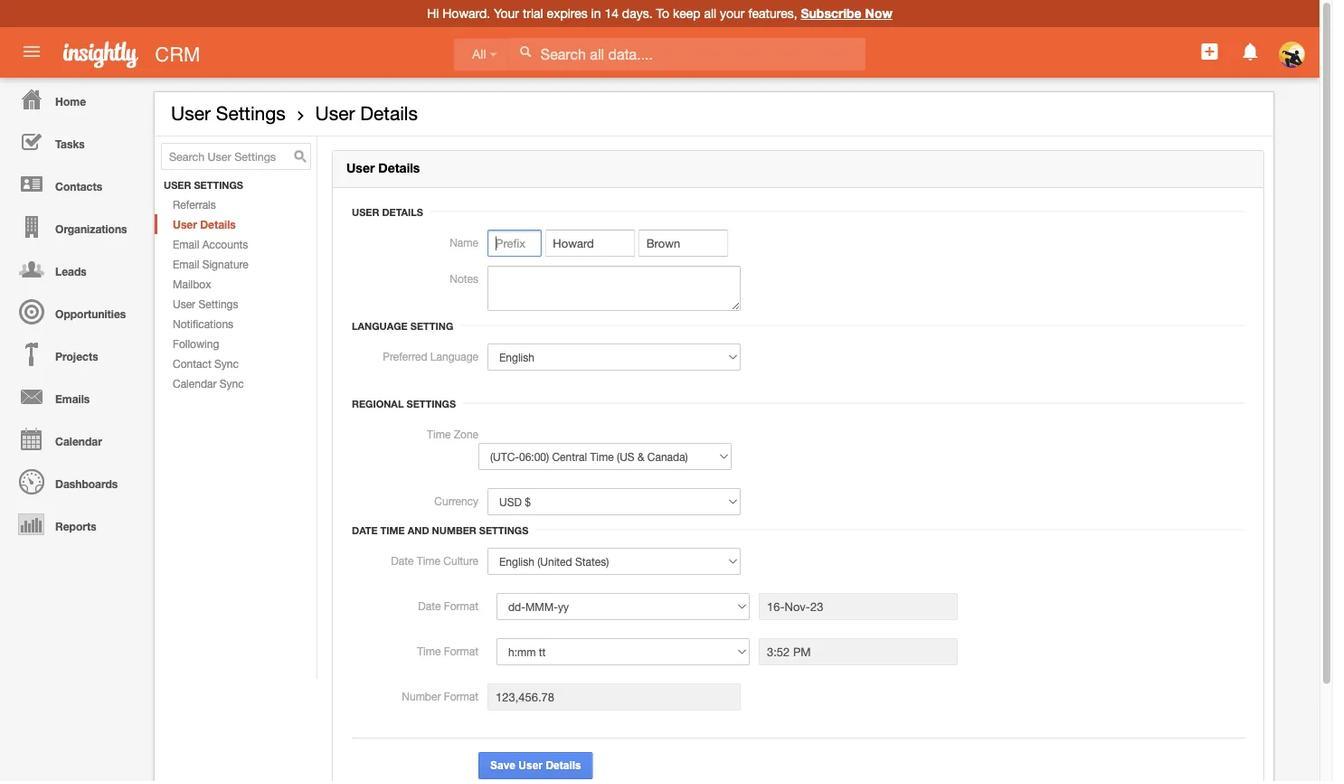 Task type: vqa. For each thing, say whether or not it's contained in the screenshot.
top 'Show'
no



Task type: describe. For each thing, give the bounding box(es) containing it.
0 vertical spatial user settings link
[[171, 102, 286, 124]]

white image
[[519, 45, 532, 58]]

user details for name
[[352, 206, 423, 218]]

1 horizontal spatial language
[[430, 350, 478, 363]]

details inside user settings referrals user details email accounts email signature mailbox user settings notifications following contact sync calendar sync
[[200, 218, 236, 231]]

save user details
[[490, 760, 581, 772]]

subscribe now link
[[801, 6, 892, 21]]

contacts
[[55, 180, 102, 193]]

opportunities link
[[5, 290, 145, 333]]

organizations link
[[5, 205, 145, 248]]

details inside "button"
[[546, 760, 581, 772]]

accounts
[[202, 238, 248, 251]]

and
[[408, 525, 429, 536]]

date for date time culture
[[391, 554, 414, 567]]

0 vertical spatial language
[[352, 320, 408, 332]]

culture
[[443, 554, 478, 567]]

notes
[[450, 272, 478, 285]]

user details for user details
[[346, 161, 420, 176]]

home
[[55, 95, 86, 108]]

name
[[450, 236, 478, 249]]

signature
[[202, 258, 249, 270]]

projects link
[[5, 333, 145, 375]]

keep
[[673, 6, 700, 21]]

emails
[[55, 392, 90, 405]]

format for date format
[[444, 600, 478, 612]]

regional
[[352, 398, 404, 410]]

0 vertical spatial user details link
[[315, 102, 418, 124]]

your
[[494, 6, 519, 21]]

trial
[[523, 6, 543, 21]]

number format
[[402, 690, 478, 703]]

time down and
[[417, 554, 440, 567]]

email signature link
[[155, 254, 317, 274]]

dashboards
[[55, 478, 118, 490]]

0 vertical spatial sync
[[214, 357, 239, 370]]

save
[[490, 760, 516, 772]]

time left "zone"
[[427, 428, 451, 440]]

user settings referrals user details email accounts email signature mailbox user settings notifications following contact sync calendar sync
[[164, 180, 249, 390]]

language setting
[[352, 320, 453, 332]]

in
[[591, 6, 601, 21]]

reports
[[55, 520, 96, 533]]

time format
[[417, 645, 478, 658]]

to
[[656, 6, 669, 21]]

opportunities
[[55, 307, 126, 320]]

time zone
[[427, 428, 478, 440]]

settings up time zone
[[406, 398, 456, 410]]

home link
[[5, 78, 145, 120]]

all
[[704, 6, 716, 21]]

navigation containing home
[[0, 78, 145, 545]]

date time culture
[[391, 554, 478, 567]]

settings right and
[[479, 525, 528, 536]]

Prefix text field
[[487, 230, 542, 257]]

calendar sync link
[[155, 374, 317, 393]]

Search all data.... text field
[[509, 38, 865, 70]]

hi howard. your trial expires in 14 days. to keep all your features, subscribe now
[[427, 6, 892, 21]]

notifications
[[173, 317, 233, 330]]

notifications image
[[1240, 41, 1261, 62]]

settings inside user settings referrals user details email accounts email signature mailbox user settings notifications following contact sync calendar sync
[[198, 298, 238, 310]]

1 vertical spatial user details link
[[155, 214, 317, 234]]

email accounts link
[[155, 234, 317, 254]]

referrals link
[[155, 195, 317, 214]]



Task type: locate. For each thing, give the bounding box(es) containing it.
language down setting
[[430, 350, 478, 363]]

0 vertical spatial number
[[432, 525, 476, 536]]

user
[[171, 102, 211, 124], [315, 102, 355, 124], [346, 161, 375, 176], [352, 206, 379, 218], [173, 218, 197, 231], [173, 298, 195, 310], [519, 760, 543, 772]]

2 format from the top
[[444, 645, 478, 658]]

time up number format
[[417, 645, 441, 658]]

leads
[[55, 265, 87, 278]]

mailbox link
[[155, 274, 317, 294]]

1 vertical spatial user details
[[346, 161, 420, 176]]

format down the time format
[[444, 690, 478, 703]]

0 vertical spatial format
[[444, 600, 478, 612]]

setting
[[410, 320, 453, 332]]

settings
[[216, 102, 286, 124], [198, 298, 238, 310], [406, 398, 456, 410], [479, 525, 528, 536]]

Last Name text field
[[638, 230, 729, 257]]

2 vertical spatial user details
[[352, 206, 423, 218]]

time
[[427, 428, 451, 440], [380, 525, 405, 536], [417, 554, 440, 567], [417, 645, 441, 658]]

following
[[173, 337, 219, 350]]

1 vertical spatial format
[[444, 645, 478, 658]]

date format
[[418, 600, 478, 612]]

1 vertical spatial date
[[391, 554, 414, 567]]

1 email from the top
[[173, 238, 199, 251]]

save user details button
[[478, 752, 593, 780]]

None text field
[[487, 266, 741, 311], [487, 684, 741, 711], [487, 266, 741, 311], [487, 684, 741, 711]]

0 vertical spatial calendar
[[173, 377, 217, 390]]

calendar inside user settings referrals user details email accounts email signature mailbox user settings notifications following contact sync calendar sync
[[173, 377, 217, 390]]

Search User Settings text field
[[161, 143, 311, 170]]

1 vertical spatial calendar
[[55, 435, 102, 448]]

settings up search user settings text field
[[216, 102, 286, 124]]

all
[[472, 47, 486, 61]]

1 vertical spatial email
[[173, 258, 199, 270]]

projects
[[55, 350, 98, 363]]

calendar down contact
[[173, 377, 217, 390]]

date time and number settings
[[352, 525, 528, 536]]

howard.
[[442, 6, 490, 21]]

preferred language
[[383, 350, 478, 363]]

all link
[[454, 38, 509, 71]]

1 horizontal spatial date
[[391, 554, 414, 567]]

contact sync link
[[155, 354, 317, 374]]

calendar link
[[5, 418, 145, 460]]

regional settings
[[352, 398, 456, 410]]

user settings link
[[171, 102, 286, 124], [155, 294, 317, 314]]

user details link
[[315, 102, 418, 124], [155, 214, 317, 234]]

number down currency
[[432, 525, 476, 536]]

date for date time and number settings
[[352, 525, 378, 536]]

date
[[352, 525, 378, 536], [391, 554, 414, 567], [418, 600, 441, 612]]

0 horizontal spatial date
[[352, 525, 378, 536]]

email up mailbox
[[173, 258, 199, 270]]

1 vertical spatial number
[[402, 690, 441, 703]]

email left accounts
[[173, 238, 199, 251]]

navigation
[[0, 78, 145, 545]]

details
[[360, 102, 418, 124], [378, 161, 420, 176], [382, 206, 423, 218], [200, 218, 236, 231], [546, 760, 581, 772]]

14
[[604, 6, 619, 21]]

calendar up the dashboards link
[[55, 435, 102, 448]]

language
[[352, 320, 408, 332], [430, 350, 478, 363]]

format for number format
[[444, 690, 478, 703]]

1 vertical spatial language
[[430, 350, 478, 363]]

0 vertical spatial date
[[352, 525, 378, 536]]

number
[[432, 525, 476, 536], [402, 690, 441, 703]]

hi
[[427, 6, 439, 21]]

settings up notifications
[[198, 298, 238, 310]]

contacts link
[[5, 163, 145, 205]]

0 horizontal spatial language
[[352, 320, 408, 332]]

crm
[[155, 43, 200, 66]]

2 email from the top
[[173, 258, 199, 270]]

user inside "button"
[[519, 760, 543, 772]]

organizations
[[55, 222, 127, 235]]

sync
[[214, 357, 239, 370], [220, 377, 244, 390]]

subscribe
[[801, 6, 862, 21]]

time left and
[[380, 525, 405, 536]]

0 vertical spatial email
[[173, 238, 199, 251]]

1 horizontal spatial calendar
[[173, 377, 217, 390]]

2 vertical spatial format
[[444, 690, 478, 703]]

tasks
[[55, 137, 85, 150]]

format down culture
[[444, 600, 478, 612]]

days.
[[622, 6, 653, 21]]

email
[[173, 238, 199, 251], [173, 258, 199, 270]]

sync up calendar sync link
[[214, 357, 239, 370]]

emails link
[[5, 375, 145, 418]]

number down the time format
[[402, 690, 441, 703]]

user settings link up notifications
[[155, 294, 317, 314]]

settings
[[194, 180, 243, 191]]

None text field
[[759, 593, 958, 620], [759, 639, 958, 666], [759, 593, 958, 620], [759, 639, 958, 666]]

expires
[[547, 6, 588, 21]]

notifications link
[[155, 314, 317, 334]]

contact
[[173, 357, 211, 370]]

date down date time culture
[[418, 600, 441, 612]]

user settings
[[171, 102, 286, 124]]

language up the preferred
[[352, 320, 408, 332]]

referrals
[[173, 198, 216, 211]]

sync down contact sync link
[[220, 377, 244, 390]]

now
[[865, 6, 892, 21]]

user
[[164, 180, 191, 191]]

3 format from the top
[[444, 690, 478, 703]]

calendar
[[173, 377, 217, 390], [55, 435, 102, 448]]

First Name text field
[[545, 230, 635, 257]]

1 vertical spatial user settings link
[[155, 294, 317, 314]]

tasks link
[[5, 120, 145, 163]]

date left and
[[352, 525, 378, 536]]

user details
[[315, 102, 418, 124], [346, 161, 420, 176], [352, 206, 423, 218]]

zone
[[454, 428, 478, 440]]

features,
[[748, 6, 797, 21]]

leads link
[[5, 248, 145, 290]]

format for time format
[[444, 645, 478, 658]]

mailbox
[[173, 278, 211, 290]]

2 horizontal spatial date
[[418, 600, 441, 612]]

date down and
[[391, 554, 414, 567]]

calendar inside navigation
[[55, 435, 102, 448]]

date for date format
[[418, 600, 441, 612]]

2 vertical spatial date
[[418, 600, 441, 612]]

0 vertical spatial user details
[[315, 102, 418, 124]]

following link
[[155, 334, 317, 354]]

preferred
[[383, 350, 427, 363]]

1 format from the top
[[444, 600, 478, 612]]

0 horizontal spatial calendar
[[55, 435, 102, 448]]

1 vertical spatial sync
[[220, 377, 244, 390]]

your
[[720, 6, 745, 21]]

dashboards link
[[5, 460, 145, 503]]

reports link
[[5, 503, 145, 545]]

currency
[[434, 495, 478, 507]]

format down date format
[[444, 645, 478, 658]]

user settings link up search user settings text field
[[171, 102, 286, 124]]

format
[[444, 600, 478, 612], [444, 645, 478, 658], [444, 690, 478, 703]]



